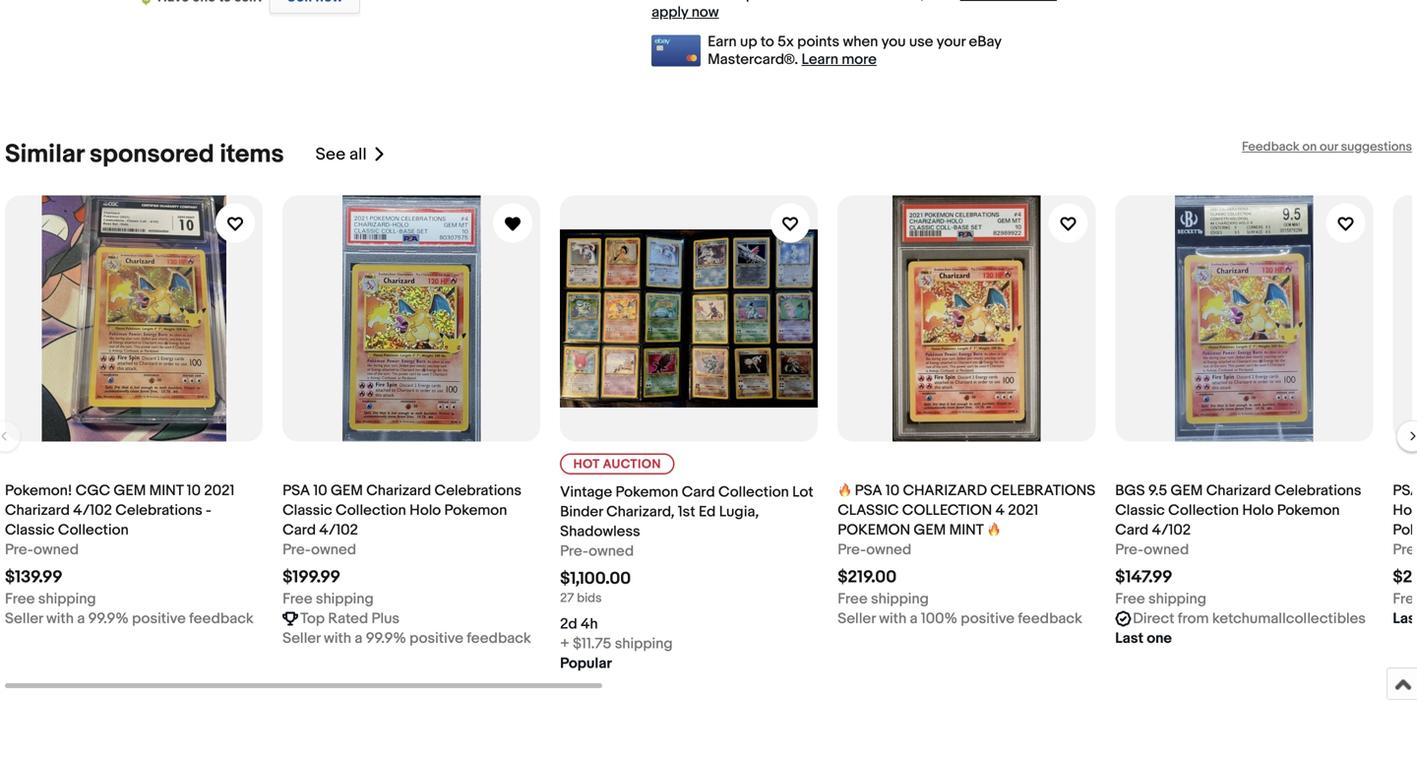 Task type: vqa. For each thing, say whether or not it's contained in the screenshot.
$219.00 text field
yes



Task type: describe. For each thing, give the bounding box(es) containing it.
Seller with a 99.9% positive feedback text field
[[283, 629, 531, 648]]

feedback inside text field
[[467, 630, 531, 647]]

free inside 🔥 psa 10 charizard celebrations classic collection 4 2021 pokemon gem mint 🔥 pre-owned $219.00 free shipping seller with a 100% positive feedback
[[838, 590, 868, 608]]

learn more link
[[802, 51, 877, 68]]

last inside text box
[[1116, 630, 1144, 647]]

mint inside pokemon! cgc gem mint 10 2021 charizard 4/102 celebrations - classic collection pre-owned $139.99 free shipping seller with a 99.9% positive feedback
[[149, 482, 184, 500]]

on
[[1303, 139, 1318, 155]]

celebrations inside pokemon! cgc gem mint 10 2021 charizard 4/102 celebrations - classic collection pre-owned $139.99 free shipping seller with a 99.9% positive feedback
[[115, 502, 203, 519]]

shipping inside the psa 10 gem charizard celebrations classic collection holo pokemon card 4/102 pre-owned $199.99 free shipping
[[316, 590, 374, 608]]

pokemon! cgc gem mint 10 2021 charizard 4/102 celebrations - classic collection pre-owned $139.99 free shipping seller with a 99.9% positive feedback
[[5, 482, 254, 628]]

a inside text field
[[355, 630, 363, 647]]

rated
[[328, 610, 368, 628]]

4/102 for $199.99
[[319, 521, 358, 539]]

charizard for $147.99
[[1207, 482, 1272, 500]]

+
[[560, 635, 570, 653]]

10 inside the psa 10 gem charizard celebrations classic collection holo pokemon card 4/102 pre-owned $199.99 free shipping
[[314, 482, 328, 500]]

Direct from ketchumallcollectibles text field
[[1134, 609, 1367, 629]]

earn
[[708, 33, 737, 51]]

hot auction
[[574, 457, 662, 472]]

pokemon
[[838, 521, 911, 539]]

now
[[692, 3, 719, 21]]

mastercard®.
[[708, 51, 799, 68]]

2021 inside 🔥 psa 10 charizard celebrations classic collection 4 2021 pokemon gem mint 🔥 pre-owned $219.00 free shipping seller with a 100% positive feedback
[[1008, 502, 1039, 519]]

all
[[349, 144, 367, 165]]

pre- inside vintage pokemon card collection lot binder charizard, 1st ed lugia, shadowless pre-owned $1,100.00 27 bids 2d 4h + $11.75 shipping popular
[[560, 543, 589, 560]]

items
[[220, 139, 284, 170]]

learn more
[[802, 51, 877, 68]]

pokemon for $199.99
[[445, 502, 507, 519]]

free shipping text field for $219.00
[[838, 589, 929, 609]]

99.9% inside seller with a 99.9% positive feedback text field
[[366, 630, 406, 647]]

feedback
[[1243, 139, 1300, 155]]

9.5
[[1149, 482, 1168, 500]]

you
[[882, 33, 906, 51]]

classic inside pokemon! cgc gem mint 10 2021 charizard 4/102 celebrations - classic collection pre-owned $139.99 free shipping seller with a 99.9% positive feedback
[[5, 521, 55, 539]]

vintage pokemon card collection lot binder charizard, 1st ed lugia, shadowless pre-owned $1,100.00 27 bids 2d 4h + $11.75 shipping popular
[[560, 483, 814, 673]]

5 free from the left
[[1394, 590, 1418, 608]]

$1,100.00 text field
[[560, 569, 631, 589]]

+ $11.75 shipping text field
[[560, 634, 673, 654]]

direct
[[1134, 610, 1175, 628]]

pre- inside 🔥 psa 10 charizard celebrations classic collection 4 2021 pokemon gem mint 🔥 pre-owned $219.00 free shipping seller with a 100% positive feedback
[[838, 541, 867, 559]]

free inside the psa 10 gem charizard celebrations classic collection holo pokemon card 4/102 pre-owned $199.99 free shipping
[[283, 590, 313, 608]]

pokemon for $147.99
[[1278, 502, 1341, 519]]

ebay
[[969, 33, 1002, 51]]

seller with a 99.9% positive feedback
[[283, 630, 531, 647]]

$20
[[1394, 567, 1418, 588]]

seller inside text field
[[283, 630, 321, 647]]

and
[[1032, 0, 1057, 3]]

suggestions
[[1342, 139, 1413, 155]]

Pre- text field
[[1394, 540, 1418, 560]]

5x
[[778, 33, 794, 51]]

see terms and apply now link
[[652, 0, 1057, 21]]

feedback inside pokemon! cgc gem mint 10 2021 charizard 4/102 celebrations - classic collection pre-owned $139.99 free shipping seller with a 99.9% positive feedback
[[189, 610, 254, 628]]

$11.75
[[573, 635, 612, 653]]

owned for $147.99
[[1144, 541, 1190, 559]]

charizard
[[903, 482, 988, 500]]

psa for $20
[[1394, 482, 1418, 500]]

free inside pokemon! cgc gem mint 10 2021 charizard 4/102 celebrations - classic collection pre-owned $139.99 free shipping seller with a 99.9% positive feedback
[[5, 590, 35, 608]]

last one
[[1116, 630, 1173, 647]]

Top Rated Plus text field
[[300, 609, 400, 629]]

Last text field
[[1394, 609, 1418, 629]]

4h
[[581, 615, 598, 633]]

owned inside pokemon! cgc gem mint 10 2021 charizard 4/102 celebrations - classic collection pre-owned $139.99 free shipping seller with a 99.9% positive feedback
[[33, 541, 79, 559]]

ketchumallcollectibles
[[1213, 610, 1367, 628]]

ebay mastercard image
[[652, 35, 701, 66]]

pokemon!
[[5, 482, 72, 500]]

more
[[842, 51, 877, 68]]

cgc
[[76, 482, 110, 500]]

learn
[[802, 51, 839, 68]]

pre-owned text field for $139.99
[[5, 540, 79, 560]]

$147.99 text field
[[1116, 567, 1173, 588]]

celebrations for $199.99
[[435, 482, 522, 500]]

lot
[[793, 483, 814, 501]]

points
[[798, 33, 840, 51]]

1 horizontal spatial 🔥
[[987, 521, 1001, 539]]

$147.99
[[1116, 567, 1173, 588]]

direct from ketchumallcollectibles
[[1134, 610, 1367, 628]]

plus
[[372, 610, 400, 628]]

4
[[996, 502, 1005, 519]]

Popular text field
[[560, 654, 612, 673]]

collection inside bgs 9.5 gem charizard celebrations classic collection holo pokemon card 4/102 pre-owned $147.99 free shipping
[[1169, 502, 1240, 519]]

free shipping text field for $199.99
[[283, 589, 374, 609]]

owned for $199.99
[[311, 541, 356, 559]]

gem inside 🔥 psa 10 charizard celebrations classic collection 4 2021 pokemon gem mint 🔥 pre-owned $219.00 free shipping seller with a 100% positive feedback
[[914, 521, 946, 539]]

$20 text field
[[1394, 567, 1418, 588]]

see for terms
[[961, 0, 987, 3]]

positive inside pokemon! cgc gem mint 10 2021 charizard 4/102 celebrations - classic collection pre-owned $139.99 free shipping seller with a 99.9% positive feedback
[[132, 610, 186, 628]]

apply
[[652, 3, 689, 21]]

ed
[[699, 503, 716, 521]]

from
[[1178, 610, 1210, 628]]

holo for $199.99
[[410, 502, 441, 519]]

with inside text field
[[324, 630, 352, 647]]

pre- up $20 text field
[[1394, 541, 1418, 559]]

Seller with a 99.9% positive feedback text field
[[5, 609, 254, 629]]

gem for $147.99
[[1171, 482, 1204, 500]]

psa 10 gem charizard celebrations classic collection holo pokemon card 4/102 pre-owned $199.99 free shipping
[[283, 482, 522, 608]]

collection inside the psa 10 gem charizard celebrations classic collection holo pokemon card 4/102 pre-owned $199.99 free shipping
[[336, 502, 406, 519]]

celebrations
[[991, 482, 1096, 500]]

classic for $199.99
[[283, 502, 332, 519]]



Task type: locate. For each thing, give the bounding box(es) containing it.
1 vertical spatial 🔥
[[987, 521, 1001, 539]]

1 horizontal spatial card
[[682, 483, 715, 501]]

shipping up rated
[[316, 590, 374, 608]]

mint
[[149, 482, 184, 500], [950, 521, 984, 539]]

pokemon inside the psa 10 gem charizard celebrations classic collection holo pokemon card 4/102 pre-owned $199.99 free shipping
[[445, 502, 507, 519]]

classic
[[838, 502, 899, 519]]

classic
[[283, 502, 332, 519], [1116, 502, 1166, 519], [5, 521, 55, 539]]

1 free shipping text field from the left
[[5, 589, 96, 609]]

🔥
[[838, 482, 852, 500], [987, 521, 1001, 539]]

see left terms
[[961, 0, 987, 3]]

free up last text field
[[1394, 590, 1418, 608]]

mint right cgc
[[149, 482, 184, 500]]

with
[[46, 610, 74, 628], [879, 610, 907, 628], [324, 630, 352, 647]]

1 horizontal spatial charizard
[[366, 482, 431, 500]]

see left all
[[316, 144, 346, 165]]

classic down pokemon!
[[5, 521, 55, 539]]

27
[[560, 591, 574, 606]]

psa inside 🔥 psa 10 charizard celebrations classic collection 4 2021 pokemon gem mint 🔥 pre-owned $219.00 free shipping seller with a 100% positive feedback
[[855, 482, 883, 500]]

0 horizontal spatial 99.9%
[[88, 610, 129, 628]]

Free shipping text field
[[5, 589, 96, 609], [283, 589, 374, 609], [838, 589, 929, 609]]

collection up the $199.99
[[336, 502, 406, 519]]

holo for $147.99
[[1243, 502, 1274, 519]]

2 psa from the left
[[855, 482, 883, 500]]

card up the $199.99 text box
[[283, 521, 316, 539]]

1 horizontal spatial mint
[[950, 521, 984, 539]]

1 horizontal spatial 99.9%
[[366, 630, 406, 647]]

collection up "lugia," on the bottom
[[719, 483, 789, 501]]

Free shipping text field
[[1116, 589, 1207, 609]]

free up the top
[[283, 590, 313, 608]]

collection up $147.99
[[1169, 502, 1240, 519]]

gem up the $199.99
[[331, 482, 363, 500]]

2 horizontal spatial a
[[910, 610, 918, 628]]

charizard inside pokemon! cgc gem mint 10 2021 charizard 4/102 celebrations - classic collection pre-owned $139.99 free shipping seller with a 99.9% positive feedback
[[5, 502, 70, 519]]

with inside 🔥 psa 10 charizard celebrations classic collection 4 2021 pokemon gem mint 🔥 pre-owned $219.00 free shipping seller with a 100% positive feedback
[[879, 610, 907, 628]]

0 horizontal spatial mint
[[149, 482, 184, 500]]

pre-owned text field for $147.99
[[1116, 540, 1190, 560]]

free down $139.99 text box
[[5, 590, 35, 608]]

1 horizontal spatial a
[[355, 630, 363, 647]]

0 horizontal spatial charizard
[[5, 502, 70, 519]]

$199.99
[[283, 567, 341, 588]]

shadowless
[[560, 523, 641, 541]]

1 vertical spatial see
[[316, 144, 346, 165]]

Free text field
[[1394, 589, 1418, 609]]

hot
[[574, 457, 600, 472]]

pre-
[[5, 541, 33, 559], [283, 541, 311, 559], [838, 541, 867, 559], [1116, 541, 1144, 559], [1394, 541, 1418, 559], [560, 543, 589, 560]]

charizard
[[366, 482, 431, 500], [1207, 482, 1272, 500], [5, 502, 70, 519]]

classic for $147.99
[[1116, 502, 1166, 519]]

$219.00
[[838, 567, 897, 588]]

last left the one
[[1116, 630, 1144, 647]]

Last one text field
[[1116, 629, 1173, 648]]

0 horizontal spatial pokemon
[[445, 502, 507, 519]]

0 horizontal spatial a
[[77, 610, 85, 628]]

holo inside bgs 9.5 gem charizard celebrations classic collection holo pokemon card 4/102 pre-owned $147.99 free shipping
[[1243, 502, 1274, 519]]

card inside vintage pokemon card collection lot binder charizard, 1st ed lugia, shadowless pre-owned $1,100.00 27 bids 2d 4h + $11.75 shipping popular
[[682, 483, 715, 501]]

classic inside bgs 9.5 gem charizard celebrations classic collection holo pokemon card 4/102 pre-owned $147.99 free shipping
[[1116, 502, 1166, 519]]

similar sponsored items
[[5, 139, 284, 170]]

2 holo from the left
[[1243, 502, 1274, 519]]

shipping right $11.75
[[615, 635, 673, 653]]

charizard inside bgs 9.5 gem charizard celebrations classic collection holo pokemon card 4/102 pre-owned $147.99 free shipping
[[1207, 482, 1272, 500]]

owned inside vintage pokemon card collection lot binder charizard, 1st ed lugia, shadowless pre-owned $1,100.00 27 bids 2d 4h + $11.75 shipping popular
[[589, 543, 634, 560]]

free shipping text field up the top
[[283, 589, 374, 609]]

2 horizontal spatial seller
[[838, 610, 876, 628]]

gem
[[114, 482, 146, 500], [331, 482, 363, 500], [1171, 482, 1204, 500], [914, 521, 946, 539]]

2021 inside pokemon! cgc gem mint 10 2021 charizard 4/102 celebrations - classic collection pre-owned $139.99 free shipping seller with a 99.9% positive feedback
[[204, 482, 235, 500]]

1 horizontal spatial with
[[324, 630, 352, 647]]

Pre-owned text field
[[5, 540, 79, 560], [283, 540, 356, 560], [1116, 540, 1190, 560]]

owned down shadowless
[[589, 543, 634, 560]]

pokemon
[[616, 483, 679, 501], [445, 502, 507, 519], [1278, 502, 1341, 519]]

a inside 🔥 psa 10 charizard celebrations classic collection 4 2021 pokemon gem mint 🔥 pre-owned $219.00 free shipping seller with a 100% positive feedback
[[910, 610, 918, 628]]

gem inside bgs 9.5 gem charizard celebrations classic collection holo pokemon card 4/102 pre-owned $147.99 free shipping
[[1171, 482, 1204, 500]]

psa up classic
[[855, 482, 883, 500]]

0 horizontal spatial pre-owned text field
[[560, 542, 634, 561]]

pre-owned text field for $219.00
[[838, 540, 912, 560]]

pre- up $139.99
[[5, 541, 33, 559]]

shipping down $139.99
[[38, 590, 96, 608]]

pre- inside pokemon! cgc gem mint 10 2021 charizard 4/102 celebrations - classic collection pre-owned $139.99 free shipping seller with a 99.9% positive feedback
[[5, 541, 33, 559]]

4/102
[[73, 502, 112, 519], [319, 521, 358, 539], [1153, 521, 1191, 539]]

0 horizontal spatial 🔥
[[838, 482, 852, 500]]

earn up to 5x points when you use your ebay mastercard®.
[[708, 33, 1002, 68]]

free shipping text field for $139.99
[[5, 589, 96, 609]]

2 horizontal spatial free shipping text field
[[838, 589, 929, 609]]

psa for gem
[[283, 482, 310, 500]]

auction
[[603, 457, 662, 472]]

100%
[[921, 610, 958, 628]]

with left 100%
[[879, 610, 907, 628]]

sponsored
[[90, 139, 214, 170]]

pre- inside the psa 10 gem charizard celebrations classic collection holo pokemon card 4/102 pre-owned $199.99 free shipping
[[283, 541, 311, 559]]

seller inside 🔥 psa 10 charizard celebrations classic collection 4 2021 pokemon gem mint 🔥 pre-owned $219.00 free shipping seller with a 100% positive feedback
[[838, 610, 876, 628]]

owned inside 🔥 psa 10 charizard celebrations classic collection 4 2021 pokemon gem mint 🔥 pre-owned $219.00 free shipping seller with a 100% positive feedback
[[867, 541, 912, 559]]

feedback inside 🔥 psa 10 charizard celebrations classic collection 4 2021 pokemon gem mint 🔥 pre-owned $219.00 free shipping seller with a 100% positive feedback
[[1018, 610, 1083, 628]]

0 horizontal spatial see
[[316, 144, 346, 165]]

pokemon inside vintage pokemon card collection lot binder charizard, 1st ed lugia, shadowless pre-owned $1,100.00 27 bids 2d 4h + $11.75 shipping popular
[[616, 483, 679, 501]]

up
[[740, 33, 758, 51]]

shipping inside 🔥 psa 10 charizard celebrations classic collection 4 2021 pokemon gem mint 🔥 pre-owned $219.00 free shipping seller with a 100% positive feedback
[[871, 590, 929, 608]]

card down the "bgs"
[[1116, 521, 1149, 539]]

bgs 9.5 gem charizard celebrations classic collection holo pokemon card 4/102 pre-owned $147.99 free shipping
[[1116, 482, 1362, 608]]

psa
[[283, 482, 310, 500], [855, 482, 883, 500], [1394, 482, 1418, 500]]

10
[[187, 482, 201, 500], [314, 482, 328, 500], [886, 482, 900, 500]]

2021 up -
[[204, 482, 235, 500]]

27 bids text field
[[560, 591, 602, 606]]

celebrations inside the psa 10 gem charizard celebrations classic collection holo pokemon card 4/102 pre-owned $199.99 free shipping
[[435, 482, 522, 500]]

charizard,
[[607, 503, 675, 521]]

$1,100.00
[[560, 569, 631, 589]]

collection inside pokemon! cgc gem mint 10 2021 charizard 4/102 celebrations - classic collection pre-owned $139.99 free shipping seller with a 99.9% positive feedback
[[58, 521, 129, 539]]

0 horizontal spatial last
[[1116, 630, 1144, 647]]

owned up the $199.99 text box
[[311, 541, 356, 559]]

0 horizontal spatial pre-owned text field
[[5, 540, 79, 560]]

0 horizontal spatial feedback
[[189, 610, 254, 628]]

2 horizontal spatial 10
[[886, 482, 900, 500]]

1 horizontal spatial pre-owned text field
[[283, 540, 356, 560]]

3 10 from the left
[[886, 482, 900, 500]]

0 horizontal spatial positive
[[132, 610, 186, 628]]

top rated plus
[[300, 610, 400, 628]]

last down free "text box"
[[1394, 610, 1418, 628]]

0 vertical spatial 2021
[[204, 482, 235, 500]]

0 horizontal spatial celebrations
[[115, 502, 203, 519]]

with down rated
[[324, 630, 352, 647]]

gem for $199.99
[[331, 482, 363, 500]]

pre-owned text field up $139.99 text box
[[5, 540, 79, 560]]

gem inside the psa 10 gem charizard celebrations classic collection holo pokemon card 4/102 pre-owned $199.99 free shipping
[[331, 482, 363, 500]]

1 holo from the left
[[410, 502, 441, 519]]

card
[[682, 483, 715, 501], [283, 521, 316, 539], [1116, 521, 1149, 539]]

1 horizontal spatial pokemon
[[616, 483, 679, 501]]

1 horizontal spatial celebrations
[[435, 482, 522, 500]]

0 horizontal spatial 10
[[187, 482, 201, 500]]

2021 right 4
[[1008, 502, 1039, 519]]

to
[[761, 33, 775, 51]]

one
[[1147, 630, 1173, 647]]

1 vertical spatial last
[[1116, 630, 1144, 647]]

a inside pokemon! cgc gem mint 10 2021 charizard 4/102 celebrations - classic collection pre-owned $139.99 free shipping seller with a 99.9% positive feedback
[[77, 610, 85, 628]]

owned up $147.99
[[1144, 541, 1190, 559]]

4 free from the left
[[1116, 590, 1146, 608]]

3 pre-owned text field from the left
[[1116, 540, 1190, 560]]

see inside see terms and apply now
[[961, 0, 987, 3]]

owned
[[33, 541, 79, 559], [311, 541, 356, 559], [867, 541, 912, 559], [1144, 541, 1190, 559], [589, 543, 634, 560]]

2 horizontal spatial with
[[879, 610, 907, 628]]

4/102 up the $199.99 text box
[[319, 521, 358, 539]]

pre-owned text field down pokemon on the bottom of the page
[[838, 540, 912, 560]]

2 horizontal spatial psa
[[1394, 482, 1418, 500]]

shipping down $219.00 text box at the bottom of page
[[871, 590, 929, 608]]

10 inside pokemon! cgc gem mint 10 2021 charizard 4/102 celebrations - classic collection pre-owned $139.99 free shipping seller with a 99.9% positive feedback
[[187, 482, 201, 500]]

owned inside bgs 9.5 gem charizard celebrations classic collection holo pokemon card 4/102 pre-owned $147.99 free shipping
[[1144, 541, 1190, 559]]

seller inside pokemon! cgc gem mint 10 2021 charizard 4/102 celebrations - classic collection pre-owned $139.99 free shipping seller with a 99.9% positive feedback
[[5, 610, 43, 628]]

0 horizontal spatial classic
[[5, 521, 55, 539]]

bgs
[[1116, 482, 1146, 500]]

pre-owned text field down shadowless
[[560, 542, 634, 561]]

mint down collection
[[950, 521, 984, 539]]

0 horizontal spatial psa
[[283, 482, 310, 500]]

4/102 down 9.5
[[1153, 521, 1191, 539]]

1 horizontal spatial 4/102
[[319, 521, 358, 539]]

card inside bgs 9.5 gem charizard celebrations classic collection holo pokemon card 4/102 pre-owned $147.99 free shipping
[[1116, 521, 1149, 539]]

gem inside pokemon! cgc gem mint 10 2021 charizard 4/102 celebrations - classic collection pre-owned $139.99 free shipping seller with a 99.9% positive feedback
[[114, 482, 146, 500]]

collection down cgc
[[58, 521, 129, 539]]

2 free from the left
[[283, 590, 313, 608]]

see
[[961, 0, 987, 3], [316, 144, 346, 165]]

1 vertical spatial mint
[[950, 521, 984, 539]]

bids
[[577, 591, 602, 606]]

collection
[[903, 502, 993, 519]]

charizard for $199.99
[[366, 482, 431, 500]]

with down $139.99
[[46, 610, 74, 628]]

0 horizontal spatial with
[[46, 610, 74, 628]]

0 horizontal spatial 4/102
[[73, 502, 112, 519]]

when
[[843, 33, 879, 51]]

pre- down pokemon on the bottom of the page
[[838, 541, 867, 559]]

2d
[[560, 615, 578, 633]]

feedback on our suggestions
[[1243, 139, 1413, 155]]

1 horizontal spatial free shipping text field
[[283, 589, 374, 609]]

2 horizontal spatial pokemon
[[1278, 502, 1341, 519]]

🔥 psa 10 charizard celebrations classic collection 4 2021 pokemon gem mint 🔥 pre-owned $219.00 free shipping seller with a 100% positive feedback
[[838, 482, 1096, 628]]

see all
[[316, 144, 367, 165]]

$199.99 text field
[[283, 567, 341, 588]]

4/102 down cgc
[[73, 502, 112, 519]]

psa pre- $20 free last
[[1394, 482, 1418, 628]]

free
[[5, 590, 35, 608], [283, 590, 313, 608], [838, 590, 868, 608], [1116, 590, 1146, 608], [1394, 590, 1418, 608]]

pre- inside bgs 9.5 gem charizard celebrations classic collection holo pokemon card 4/102 pre-owned $147.99 free shipping
[[1116, 541, 1144, 559]]

card for $147.99
[[1116, 521, 1149, 539]]

card for $199.99
[[283, 521, 316, 539]]

psa inside the psa 10 gem charizard celebrations classic collection holo pokemon card 4/102 pre-owned $199.99 free shipping
[[283, 482, 310, 500]]

seller down $139.99 text box
[[5, 610, 43, 628]]

celebrations
[[435, 482, 522, 500], [1275, 482, 1362, 500], [115, 502, 203, 519]]

2 horizontal spatial celebrations
[[1275, 482, 1362, 500]]

similar
[[5, 139, 84, 170]]

card inside the psa 10 gem charizard celebrations classic collection holo pokemon card 4/102 pre-owned $199.99 free shipping
[[283, 521, 316, 539]]

shipping inside vintage pokemon card collection lot binder charizard, 1st ed lugia, shadowless pre-owned $1,100.00 27 bids 2d 4h + $11.75 shipping popular
[[615, 635, 673, 653]]

seller down the top
[[283, 630, 321, 647]]

gem right 9.5
[[1171, 482, 1204, 500]]

$139.99
[[5, 567, 63, 588]]

celebrations inside bgs 9.5 gem charizard celebrations classic collection holo pokemon card 4/102 pre-owned $147.99 free shipping
[[1275, 482, 1362, 500]]

with inside pokemon! cgc gem mint 10 2021 charizard 4/102 celebrations - classic collection pre-owned $139.99 free shipping seller with a 99.9% positive feedback
[[46, 610, 74, 628]]

pre-owned text field for $199.99
[[283, 540, 356, 560]]

See all text field
[[316, 144, 367, 165]]

0 horizontal spatial card
[[283, 521, 316, 539]]

owned inside the psa 10 gem charizard celebrations classic collection holo pokemon card 4/102 pre-owned $199.99 free shipping
[[311, 541, 356, 559]]

collection inside vintage pokemon card collection lot binder charizard, 1st ed lugia, shadowless pre-owned $1,100.00 27 bids 2d 4h + $11.75 shipping popular
[[719, 483, 789, 501]]

2d 4h text field
[[560, 614, 598, 634]]

lugia,
[[719, 503, 759, 521]]

feedback on our suggestions link
[[1243, 139, 1413, 155]]

0 vertical spatial see
[[961, 0, 987, 3]]

seller down $219.00 text box at the bottom of page
[[838, 610, 876, 628]]

2 horizontal spatial classic
[[1116, 502, 1166, 519]]

terms
[[990, 0, 1029, 3]]

2 free shipping text field from the left
[[283, 589, 374, 609]]

free shipping text field down $139.99
[[5, 589, 96, 609]]

0 horizontal spatial free shipping text field
[[5, 589, 96, 609]]

classic down the "bgs"
[[1116, 502, 1166, 519]]

shipping inside pokemon! cgc gem mint 10 2021 charizard 4/102 celebrations - classic collection pre-owned $139.99 free shipping seller with a 99.9% positive feedback
[[38, 590, 96, 608]]

0 vertical spatial 99.9%
[[88, 610, 129, 628]]

free shipping text field down $219.00 text box at the bottom of page
[[838, 589, 929, 609]]

1 horizontal spatial pre-owned text field
[[838, 540, 912, 560]]

mint inside 🔥 psa 10 charizard celebrations classic collection 4 2021 pokemon gem mint 🔥 pre-owned $219.00 free shipping seller with a 100% positive feedback
[[950, 521, 984, 539]]

1 free from the left
[[5, 590, 35, 608]]

celebrations for $147.99
[[1275, 482, 1362, 500]]

see all link
[[316, 139, 387, 170]]

1st
[[678, 503, 696, 521]]

free down $219.00 text box at the bottom of page
[[838, 590, 868, 608]]

pre- down shadowless
[[560, 543, 589, 560]]

2 horizontal spatial charizard
[[1207, 482, 1272, 500]]

3 psa from the left
[[1394, 482, 1418, 500]]

0 horizontal spatial holo
[[410, 502, 441, 519]]

2 10 from the left
[[314, 482, 328, 500]]

4/102 inside pokemon! cgc gem mint 10 2021 charizard 4/102 celebrations - classic collection pre-owned $139.99 free shipping seller with a 99.9% positive feedback
[[73, 502, 112, 519]]

1 horizontal spatial 10
[[314, 482, 328, 500]]

use
[[910, 33, 934, 51]]

4/102 inside bgs 9.5 gem charizard celebrations classic collection holo pokemon card 4/102 pre-owned $147.99 free shipping
[[1153, 521, 1191, 539]]

1 horizontal spatial 2021
[[1008, 502, 1039, 519]]

4/102 for $147.99
[[1153, 521, 1191, 539]]

2 horizontal spatial feedback
[[1018, 610, 1083, 628]]

1 horizontal spatial last
[[1394, 610, 1418, 628]]

holo
[[410, 502, 441, 519], [1243, 502, 1274, 519]]

99.9%
[[88, 610, 129, 628], [366, 630, 406, 647]]

1 vertical spatial 99.9%
[[366, 630, 406, 647]]

0 horizontal spatial 2021
[[204, 482, 235, 500]]

positive inside text field
[[410, 630, 464, 647]]

1 horizontal spatial see
[[961, 0, 987, 3]]

popular
[[560, 655, 612, 673]]

our
[[1320, 139, 1339, 155]]

1 vertical spatial 2021
[[1008, 502, 1039, 519]]

gem right cgc
[[114, 482, 146, 500]]

1 psa from the left
[[283, 482, 310, 500]]

1 pre-owned text field from the left
[[5, 540, 79, 560]]

10 inside 🔥 psa 10 charizard celebrations classic collection 4 2021 pokemon gem mint 🔥 pre-owned $219.00 free shipping seller with a 100% positive feedback
[[886, 482, 900, 500]]

$219.00 text field
[[838, 567, 897, 588]]

gem for owned
[[114, 482, 146, 500]]

0 horizontal spatial seller
[[5, 610, 43, 628]]

vintage
[[560, 483, 613, 501]]

your
[[937, 33, 966, 51]]

free inside bgs 9.5 gem charizard celebrations classic collection holo pokemon card 4/102 pre-owned $147.99 free shipping
[[1116, 590, 1146, 608]]

owned up $139.99 text box
[[33, 541, 79, 559]]

binder
[[560, 503, 603, 521]]

2 pre-owned text field from the left
[[283, 540, 356, 560]]

3 free from the left
[[838, 590, 868, 608]]

pre-owned text field up $147.99
[[1116, 540, 1190, 560]]

1 10 from the left
[[187, 482, 201, 500]]

owned for $1,100.00
[[589, 543, 634, 560]]

shipping
[[38, 590, 96, 608], [316, 590, 374, 608], [871, 590, 929, 608], [1149, 590, 1207, 608], [615, 635, 673, 653]]

🔥 up classic
[[838, 482, 852, 500]]

top
[[300, 610, 325, 628]]

3 free shipping text field from the left
[[838, 589, 929, 609]]

1 horizontal spatial positive
[[410, 630, 464, 647]]

shipping up from
[[1149, 590, 1207, 608]]

pre-owned text field up the $199.99 text box
[[283, 540, 356, 560]]

2 horizontal spatial 4/102
[[1153, 521, 1191, 539]]

99.9% inside pokemon! cgc gem mint 10 2021 charizard 4/102 celebrations - classic collection pre-owned $139.99 free shipping seller with a 99.9% positive feedback
[[88, 610, 129, 628]]

psa up the $199.99 text box
[[283, 482, 310, 500]]

psa up pre- text field
[[1394, 482, 1418, 500]]

positive inside 🔥 psa 10 charizard celebrations classic collection 4 2021 pokemon gem mint 🔥 pre-owned $219.00 free shipping seller with a 100% positive feedback
[[961, 610, 1015, 628]]

4/102 inside the psa 10 gem charizard celebrations classic collection holo pokemon card 4/102 pre-owned $199.99 free shipping
[[319, 521, 358, 539]]

$139.99 text field
[[5, 567, 63, 588]]

Seller with a 100% positive feedback text field
[[838, 609, 1083, 629]]

1 horizontal spatial feedback
[[467, 630, 531, 647]]

dollar sign image
[[142, 0, 158, 6]]

free down $147.99
[[1116, 590, 1146, 608]]

see for all
[[316, 144, 346, 165]]

classic up the $199.99
[[283, 502, 332, 519]]

a
[[77, 610, 85, 628], [910, 610, 918, 628], [355, 630, 363, 647]]

holo inside the psa 10 gem charizard celebrations classic collection holo pokemon card 4/102 pre-owned $199.99 free shipping
[[410, 502, 441, 519]]

🔥 down 4
[[987, 521, 1001, 539]]

0 vertical spatial 🔥
[[838, 482, 852, 500]]

2 horizontal spatial pre-owned text field
[[1116, 540, 1190, 560]]

card up ed
[[682, 483, 715, 501]]

collection
[[719, 483, 789, 501], [336, 502, 406, 519], [1169, 502, 1240, 519], [58, 521, 129, 539]]

pre- up the $199.99 text box
[[283, 541, 311, 559]]

owned down pokemon on the bottom of the page
[[867, 541, 912, 559]]

0 vertical spatial mint
[[149, 482, 184, 500]]

see terms and apply now
[[652, 0, 1057, 21]]

pre-owned text field for $1,100.00
[[560, 542, 634, 561]]

charizard inside the psa 10 gem charizard celebrations classic collection holo pokemon card 4/102 pre-owned $199.99 free shipping
[[366, 482, 431, 500]]

0 vertical spatial last
[[1394, 610, 1418, 628]]

pokemon inside bgs 9.5 gem charizard celebrations classic collection holo pokemon card 4/102 pre-owned $147.99 free shipping
[[1278, 502, 1341, 519]]

pre- up $147.99
[[1116, 541, 1144, 559]]

shipping inside bgs 9.5 gem charizard celebrations classic collection holo pokemon card 4/102 pre-owned $147.99 free shipping
[[1149, 590, 1207, 608]]

last
[[1394, 610, 1418, 628], [1116, 630, 1144, 647]]

classic inside the psa 10 gem charizard celebrations classic collection holo pokemon card 4/102 pre-owned $199.99 free shipping
[[283, 502, 332, 519]]

1 horizontal spatial psa
[[855, 482, 883, 500]]

1 horizontal spatial seller
[[283, 630, 321, 647]]

1 horizontal spatial holo
[[1243, 502, 1274, 519]]

2 horizontal spatial card
[[1116, 521, 1149, 539]]

Pre-owned text field
[[838, 540, 912, 560], [560, 542, 634, 561]]

2021
[[204, 482, 235, 500], [1008, 502, 1039, 519]]

-
[[206, 502, 212, 519]]

gem down collection
[[914, 521, 946, 539]]

2 horizontal spatial positive
[[961, 610, 1015, 628]]

1 horizontal spatial classic
[[283, 502, 332, 519]]



